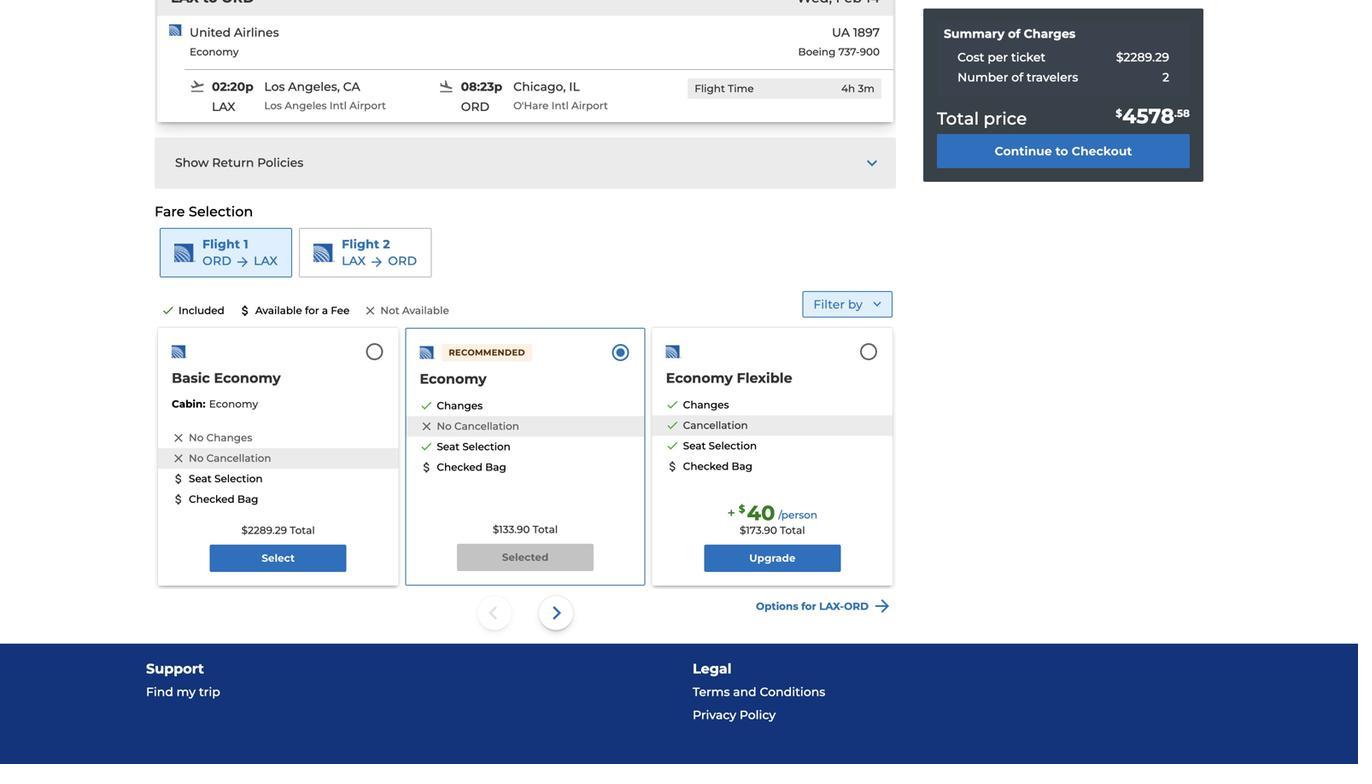 Task type: vqa. For each thing, say whether or not it's contained in the screenshot.
King Bed - Executive Room's Free WIFI
no



Task type: describe. For each thing, give the bounding box(es) containing it.
angeles
[[285, 100, 327, 112]]

total left price
[[937, 108, 979, 129]]

price
[[984, 108, 1027, 129]]

0 horizontal spatial cancellation
[[206, 452, 271, 465]]

summary
[[944, 26, 1005, 41]]

il
[[569, 79, 580, 94]]

no down no changes
[[189, 452, 204, 465]]

travelers
[[1027, 70, 1078, 85]]

privacy policy link
[[693, 704, 1212, 727]]

upgrade
[[749, 552, 796, 565]]

4h
[[841, 83, 855, 95]]

/person
[[779, 509, 818, 522]]

summary of charges
[[944, 26, 1076, 41]]

no for basic economy
[[189, 432, 204, 444]]

terms
[[693, 685, 730, 700]]

1 horizontal spatial cancellation
[[454, 420, 519, 433]]

flexible
[[737, 370, 792, 387]]

by
[[848, 297, 863, 312]]

upgrade button
[[704, 545, 841, 573]]

filter by
[[814, 297, 863, 312]]

economy up cabin: economy
[[214, 370, 281, 387]]

angeles,
[[288, 79, 340, 94]]

intl inside chicago, il o'hare intl airport
[[552, 100, 569, 112]]

02:20p lax
[[212, 79, 254, 114]]

previous image
[[480, 600, 507, 627]]

to
[[1056, 144, 1068, 158]]

charges
[[1024, 26, 1076, 41]]

$2289.29 total
[[241, 525, 315, 537]]

legal terms and conditions privacy policy
[[693, 661, 825, 723]]

lax inside 02:20p lax
[[212, 100, 235, 114]]

+ $ 40 /person $173.90 total
[[727, 501, 818, 537]]

$133.90 total
[[493, 524, 558, 536]]

total right $133.90
[[533, 524, 558, 536]]

economy down recommended
[[420, 371, 487, 388]]

united airlines logo image for flight 1
[[174, 244, 196, 262]]

cabin:
[[172, 398, 205, 411]]

2 horizontal spatial cancellation
[[683, 420, 748, 432]]

not
[[380, 304, 400, 317]]

ua logo image for economy flexible
[[666, 346, 681, 359]]

$133.90
[[493, 524, 530, 536]]

economy down "basic economy"
[[209, 398, 258, 411]]

chicago,
[[513, 79, 566, 94]]

show return policies
[[175, 156, 303, 170]]

my
[[177, 685, 196, 700]]

filter
[[814, 297, 845, 312]]

time
[[728, 83, 754, 95]]

$173.90
[[740, 525, 777, 537]]

privacy
[[693, 708, 736, 723]]

0 horizontal spatial checked
[[189, 493, 235, 506]]

continue
[[995, 144, 1052, 158]]

ca
[[343, 79, 360, 94]]

policies
[[257, 156, 303, 170]]

recommended
[[449, 348, 525, 358]]

selected
[[502, 552, 549, 564]]

flight for flight 1
[[202, 237, 240, 252]]

lax-
[[819, 601, 844, 613]]

flight 2
[[342, 237, 390, 252]]

los angeles, ca los angeles intl airport
[[264, 79, 386, 112]]

seat for economy
[[437, 441, 460, 453]]

$ inside + $ 40 /person $173.90 total
[[739, 504, 745, 516]]

selected button
[[457, 544, 594, 572]]

seat for economy flexible
[[683, 440, 706, 452]]

intl inside los angeles, ca los angeles intl airport
[[330, 100, 347, 112]]

return
[[212, 156, 254, 170]]

changes for economy flexible
[[683, 399, 729, 411]]

total up select
[[290, 525, 315, 537]]

cost per ticket
[[958, 50, 1046, 65]]

a
[[322, 304, 328, 317]]

number of travelers
[[958, 70, 1078, 85]]

08:23p
[[461, 79, 502, 94]]

.
[[1174, 107, 1177, 119]]

3m
[[858, 83, 875, 95]]

options
[[756, 601, 798, 613]]

trip
[[199, 685, 220, 700]]

conditions
[[760, 685, 825, 700]]

economy flexible
[[666, 370, 792, 387]]

seat selection for economy
[[437, 441, 511, 453]]

bag for economy flexible
[[732, 461, 753, 473]]

options for lax-ord
[[756, 601, 869, 613]]

1 available from the left
[[255, 304, 302, 317]]

ord down flight 2
[[388, 254, 417, 268]]

cabin: economy
[[172, 398, 258, 411]]

ord inside click to select next slice element
[[844, 601, 869, 613]]

basic
[[172, 370, 210, 387]]

support
[[146, 661, 204, 678]]

1 horizontal spatial no cancellation
[[437, 420, 519, 433]]

show
[[175, 156, 209, 170]]

total inside + $ 40 /person $173.90 total
[[780, 525, 805, 537]]

select button
[[210, 545, 347, 573]]

58
[[1177, 107, 1190, 119]]

no for economy
[[437, 420, 452, 433]]

2 available from the left
[[402, 304, 449, 317]]

$2289.29 for $2289.29
[[1116, 50, 1169, 65]]

legal
[[693, 661, 732, 678]]

0 horizontal spatial seat
[[189, 473, 212, 485]]

number
[[958, 70, 1008, 85]]

and
[[733, 685, 757, 700]]

1 horizontal spatial 2
[[1163, 70, 1169, 85]]

united airlines logo image for flight 2
[[314, 244, 335, 262]]

ticket
[[1011, 50, 1046, 65]]

$2289.29 for $2289.29 total
[[241, 525, 287, 537]]

fare selection
[[155, 203, 253, 220]]



Task type: locate. For each thing, give the bounding box(es) containing it.
checked bag for economy flexible
[[683, 461, 753, 473]]

intl
[[330, 100, 347, 112], [552, 100, 569, 112]]

2 up the $ 4578 . 58
[[1163, 70, 1169, 85]]

1 horizontal spatial seat selection
[[437, 441, 511, 453]]

1 horizontal spatial $2289.29
[[1116, 50, 1169, 65]]

1 horizontal spatial available
[[402, 304, 449, 317]]

0 vertical spatial $2289.29
[[1116, 50, 1169, 65]]

0 vertical spatial no cancellation
[[437, 420, 519, 433]]

0 horizontal spatial to image
[[235, 254, 250, 270]]

1 horizontal spatial airport
[[572, 100, 608, 112]]

ord down flight 1
[[202, 254, 232, 268]]

1 horizontal spatial for
[[801, 601, 816, 613]]

intl down ca
[[330, 100, 347, 112]]

4578
[[1122, 104, 1174, 128]]

not available
[[380, 304, 449, 317]]

1 horizontal spatial flight
[[342, 237, 380, 252]]

for left a
[[305, 304, 319, 317]]

changes down recommended
[[437, 400, 483, 412]]

$ up checkout on the top
[[1116, 107, 1122, 119]]

1 vertical spatial $2289.29
[[241, 525, 287, 537]]

terms and conditions link
[[693, 681, 1212, 704]]

airport down il
[[572, 100, 608, 112]]

bag for economy
[[485, 461, 506, 474]]

0 horizontal spatial intl
[[330, 100, 347, 112]]

0 horizontal spatial 2
[[383, 237, 390, 252]]

find
[[146, 685, 173, 700]]

total down /person
[[780, 525, 805, 537]]

1 horizontal spatial checked
[[437, 461, 483, 474]]

flight for flight time
[[695, 83, 725, 95]]

available for a fee
[[255, 304, 350, 317]]

flight up fee
[[342, 237, 380, 252]]

ua
[[832, 25, 850, 40]]

0 horizontal spatial flight
[[202, 237, 240, 252]]

airport inside chicago, il o'hare intl airport
[[572, 100, 608, 112]]

total
[[937, 108, 979, 129], [533, 524, 558, 536], [290, 525, 315, 537], [780, 525, 805, 537]]

ord down 08:23p
[[461, 100, 490, 114]]

intl down chicago,
[[552, 100, 569, 112]]

seat selection for economy flexible
[[683, 440, 757, 452]]

2 horizontal spatial seat
[[683, 440, 706, 452]]

900
[[860, 45, 880, 58]]

continue to checkout button
[[937, 134, 1190, 168]]

for for options
[[801, 601, 816, 613]]

ua logo image down not available
[[420, 347, 435, 359]]

lax up available for a fee
[[254, 254, 278, 268]]

available left a
[[255, 304, 302, 317]]

2 horizontal spatial lax
[[342, 254, 366, 268]]

of
[[1008, 26, 1021, 41], [1012, 70, 1023, 85]]

seat
[[683, 440, 706, 452], [437, 441, 460, 453], [189, 473, 212, 485]]

1 vertical spatial 2
[[383, 237, 390, 252]]

no down recommended
[[437, 420, 452, 433]]

cancellation down economy flexible
[[683, 420, 748, 432]]

2 horizontal spatial bag
[[732, 461, 753, 473]]

ua 1897 boeing 737-900
[[798, 25, 880, 58]]

+
[[727, 505, 735, 522]]

08:23p ord
[[461, 79, 502, 114]]

o'hare
[[513, 100, 549, 112]]

of for summary
[[1008, 26, 1021, 41]]

flight left time on the top
[[695, 83, 725, 95]]

$
[[1116, 107, 1122, 119], [739, 504, 745, 516]]

1
[[244, 237, 249, 252]]

bag up $133.90
[[485, 461, 506, 474]]

filter by button
[[802, 291, 893, 318]]

los
[[264, 79, 285, 94], [264, 100, 282, 112]]

to image down flight 2
[[369, 254, 385, 270]]

0 horizontal spatial $2289.29
[[241, 525, 287, 537]]

continue to checkout
[[995, 144, 1132, 158]]

of up "cost per ticket"
[[1008, 26, 1021, 41]]

ord
[[461, 100, 490, 114], [202, 254, 232, 268], [388, 254, 417, 268], [844, 601, 869, 613]]

to image for 1
[[235, 254, 250, 270]]

2 up not
[[383, 237, 390, 252]]

checked for economy flexible
[[683, 461, 729, 473]]

of for number
[[1012, 70, 1023, 85]]

0 horizontal spatial changes
[[206, 432, 252, 444]]

1 intl from the left
[[330, 100, 347, 112]]

1 horizontal spatial to image
[[369, 254, 385, 270]]

for left lax-
[[801, 601, 816, 613]]

0 vertical spatial los
[[264, 79, 285, 94]]

2 horizontal spatial flight
[[695, 83, 725, 95]]

available right not
[[402, 304, 449, 317]]

per
[[988, 50, 1008, 65]]

0 vertical spatial $
[[1116, 107, 1122, 119]]

lax down flight 2
[[342, 254, 366, 268]]

737-
[[839, 45, 860, 58]]

ua logo image for basic economy
[[172, 346, 187, 359]]

for inside click to select next slice element
[[801, 601, 816, 613]]

2 horizontal spatial seat selection
[[683, 440, 757, 452]]

0 horizontal spatial lax
[[212, 100, 235, 114]]

changes for economy
[[437, 400, 483, 412]]

economy left flexible
[[666, 370, 733, 387]]

checked
[[683, 461, 729, 473], [437, 461, 483, 474], [189, 493, 235, 506]]

$2289.29 up select
[[241, 525, 287, 537]]

2 airport from the left
[[572, 100, 608, 112]]

flight for flight 2
[[342, 237, 380, 252]]

selection
[[189, 203, 253, 220], [709, 440, 757, 452], [462, 441, 511, 453], [214, 473, 263, 485]]

0 horizontal spatial checked bag
[[189, 493, 258, 506]]

checked bag up +
[[683, 461, 753, 473]]

1 horizontal spatial bag
[[485, 461, 506, 474]]

checked for economy
[[437, 461, 483, 474]]

1 horizontal spatial seat
[[437, 441, 460, 453]]

no cancellation down no changes
[[189, 452, 271, 465]]

fare
[[155, 203, 185, 220]]

boeing
[[798, 45, 836, 58]]

airport inside los angeles, ca los angeles intl airport
[[350, 100, 386, 112]]

$ right +
[[739, 504, 745, 516]]

click to select next slice element
[[756, 590, 893, 617]]

0 vertical spatial for
[[305, 304, 319, 317]]

1 horizontal spatial checked bag
[[437, 461, 506, 474]]

support find my trip
[[146, 661, 220, 700]]

los up angeles
[[264, 79, 285, 94]]

available
[[255, 304, 302, 317], [402, 304, 449, 317]]

2 to image from the left
[[369, 254, 385, 270]]

included
[[179, 304, 225, 317]]

economy up 02:20p on the left of the page
[[190, 45, 239, 58]]

ord inside 08:23p ord
[[461, 100, 490, 114]]

no cancellation
[[437, 420, 519, 433], [189, 452, 271, 465]]

cost
[[958, 50, 985, 65]]

1 vertical spatial for
[[801, 601, 816, 613]]

1 airport from the left
[[350, 100, 386, 112]]

flight 1
[[202, 237, 249, 252]]

ua logo image up basic
[[172, 346, 187, 359]]

bag up +
[[732, 461, 753, 473]]

flight
[[695, 83, 725, 95], [202, 237, 240, 252], [342, 237, 380, 252]]

2 horizontal spatial ua logo image
[[666, 346, 681, 359]]

1 horizontal spatial ua logo image
[[420, 347, 435, 359]]

1 vertical spatial of
[[1012, 70, 1023, 85]]

airport down ca
[[350, 100, 386, 112]]

1 horizontal spatial changes
[[437, 400, 483, 412]]

0 horizontal spatial available
[[255, 304, 302, 317]]

40
[[747, 501, 775, 526]]

changes down economy flexible
[[683, 399, 729, 411]]

0 horizontal spatial for
[[305, 304, 319, 317]]

lax
[[212, 100, 235, 114], [254, 254, 278, 268], [342, 254, 366, 268]]

for
[[305, 304, 319, 317], [801, 601, 816, 613]]

to image for 2
[[369, 254, 385, 270]]

ua logo image up economy flexible
[[666, 346, 681, 359]]

fee
[[331, 304, 350, 317]]

2
[[1163, 70, 1169, 85], [383, 237, 390, 252]]

0 horizontal spatial $
[[739, 504, 745, 516]]

no down cabin:
[[189, 432, 204, 444]]

changes
[[683, 399, 729, 411], [437, 400, 483, 412], [206, 432, 252, 444]]

checked bag up $133.90
[[437, 461, 506, 474]]

1897
[[853, 25, 880, 40]]

1 vertical spatial no cancellation
[[189, 452, 271, 465]]

$2289.29 up 4578
[[1116, 50, 1169, 65]]

2 intl from the left
[[552, 100, 569, 112]]

$2289.29
[[1116, 50, 1169, 65], [241, 525, 287, 537]]

bag up $2289.29 total
[[237, 493, 258, 506]]

1 vertical spatial $
[[739, 504, 745, 516]]

policy
[[740, 708, 776, 723]]

total price
[[937, 108, 1027, 129]]

2 horizontal spatial checked bag
[[683, 461, 753, 473]]

checkout
[[1072, 144, 1132, 158]]

2 horizontal spatial checked
[[683, 461, 729, 473]]

1 to image from the left
[[235, 254, 250, 270]]

basic economy
[[172, 370, 281, 387]]

lax down 02:20p on the left of the page
[[212, 100, 235, 114]]

of down the ticket
[[1012, 70, 1023, 85]]

0 horizontal spatial bag
[[237, 493, 258, 506]]

to image
[[235, 254, 250, 270], [369, 254, 385, 270]]

for for available
[[305, 304, 319, 317]]

find my trip link
[[146, 681, 665, 704]]

1 horizontal spatial $
[[1116, 107, 1122, 119]]

united airlines logo image
[[169, 24, 183, 36], [174, 244, 196, 262], [314, 244, 335, 262]]

1 vertical spatial los
[[264, 100, 282, 112]]

select
[[262, 552, 295, 565]]

02:20p
[[212, 79, 254, 94]]

0 horizontal spatial ua logo image
[[172, 346, 187, 359]]

checked bag for economy
[[437, 461, 506, 474]]

no cancellation down recommended
[[437, 420, 519, 433]]

changes down cabin: economy
[[206, 432, 252, 444]]

0 horizontal spatial no cancellation
[[189, 452, 271, 465]]

1 los from the top
[[264, 79, 285, 94]]

flight left 1
[[202, 237, 240, 252]]

checked bag
[[683, 461, 753, 473], [437, 461, 506, 474], [189, 493, 258, 506]]

los left angeles
[[264, 100, 282, 112]]

0 vertical spatial of
[[1008, 26, 1021, 41]]

2 horizontal spatial changes
[[683, 399, 729, 411]]

$ inside the $ 4578 . 58
[[1116, 107, 1122, 119]]

checked bag down no changes
[[189, 493, 258, 506]]

4h 3m
[[841, 83, 875, 95]]

to image down 1
[[235, 254, 250, 270]]

cancellation down no changes
[[206, 452, 271, 465]]

seat selection
[[683, 440, 757, 452], [437, 441, 511, 453], [189, 473, 263, 485]]

0 horizontal spatial seat selection
[[189, 473, 263, 485]]

0 vertical spatial 2
[[1163, 70, 1169, 85]]

0 horizontal spatial airport
[[350, 100, 386, 112]]

chicago, il o'hare intl airport
[[513, 79, 608, 112]]

2 los from the top
[[264, 100, 282, 112]]

1 horizontal spatial lax
[[254, 254, 278, 268]]

airport
[[350, 100, 386, 112], [572, 100, 608, 112]]

ord right options
[[844, 601, 869, 613]]

cancellation down recommended
[[454, 420, 519, 433]]

ua logo image
[[172, 346, 187, 359], [666, 346, 681, 359], [420, 347, 435, 359]]

no changes
[[189, 432, 252, 444]]

next image
[[544, 600, 571, 627]]

flight time
[[695, 83, 754, 95]]

1 horizontal spatial intl
[[552, 100, 569, 112]]

$ 4578 . 58
[[1116, 104, 1190, 128]]



